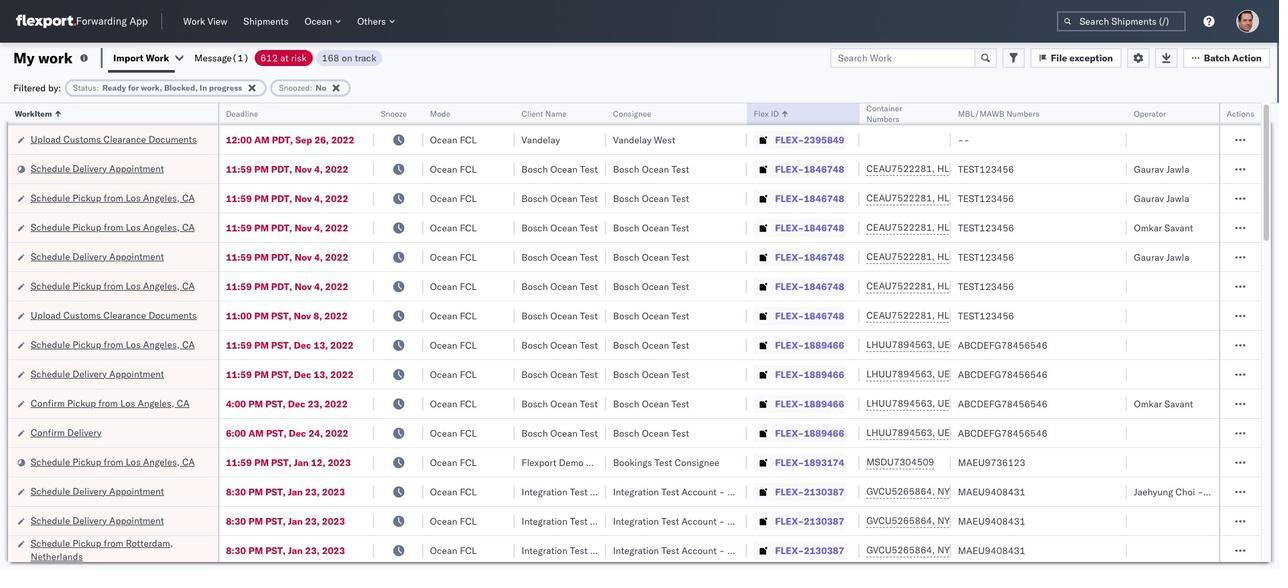 Task type: vqa. For each thing, say whether or not it's contained in the screenshot.
2nd THE UETU5238478 from the bottom of the page
yes



Task type: describe. For each thing, give the bounding box(es) containing it.
4 flex-1889466 from the top
[[776, 427, 845, 439]]

flex id
[[754, 109, 779, 119]]

2 schedule pickup from los angeles, ca link from the top
[[31, 221, 195, 234]]

from for fifth "schedule pickup from los angeles, ca" link from the bottom of the page
[[104, 192, 123, 204]]

8:30 pm pst, jan 23, 2023 for second schedule delivery appointment button from the bottom of the page
[[226, 486, 345, 498]]

west
[[654, 134, 676, 146]]

5 hlxu8034992 from the top
[[1009, 280, 1074, 292]]

pm for fifth schedule pickup from los angeles, ca button
[[254, 457, 269, 469]]

work,
[[141, 82, 162, 92]]

at
[[280, 52, 289, 64]]

resize handle column header for workitem
[[202, 103, 218, 570]]

pdt, for fourth schedule pickup from los angeles, ca button from the bottom of the page
[[271, 222, 292, 234]]

1 ceau7522281, hlxu6269489, hlxu8034992 from the top
[[867, 163, 1074, 175]]

resize handle column header for mode
[[499, 103, 515, 570]]

11:59 for fifth schedule pickup from los angeles, ca button
[[226, 457, 252, 469]]

3 2130387 from the top
[[804, 545, 845, 557]]

1846748 for 5th schedule delivery appointment button from the bottom of the page
[[804, 163, 845, 175]]

3 integration from the top
[[613, 545, 659, 557]]

action
[[1233, 52, 1262, 64]]

2 flex-1846748 from the top
[[776, 192, 845, 205]]

168 on track
[[322, 52, 377, 64]]

work view link
[[178, 13, 233, 30]]

1 jawla from the top
[[1167, 163, 1190, 175]]

9 flex- from the top
[[776, 369, 804, 381]]

8:30 for second schedule delivery appointment button from the bottom of the page
[[226, 486, 246, 498]]

appointment for 2nd schedule delivery appointment button from the top of the page
[[109, 251, 164, 263]]

ocean fcl for 5th schedule delivery appointment button from the bottom of the page
[[430, 163, 477, 175]]

10 flex- from the top
[[776, 398, 804, 410]]

no
[[316, 82, 327, 92]]

confirm pickup from los angeles, ca button
[[31, 397, 190, 411]]

account for schedule delivery appointment link for second schedule delivery appointment button from the bottom of the page
[[682, 486, 717, 498]]

schedule for fifth schedule pickup from los angeles, ca button
[[31, 456, 70, 468]]

2 customs from the top
[[63, 309, 101, 321]]

3 ocean fcl from the top
[[430, 192, 477, 205]]

schedule for 2nd schedule delivery appointment button from the top of the page
[[31, 251, 70, 263]]

fcl for 5th schedule delivery appointment button from the top
[[460, 515, 477, 527]]

netherlands
[[31, 551, 83, 563]]

: for status
[[97, 82, 99, 92]]

container numbers button
[[860, 101, 938, 125]]

6 flex- from the top
[[776, 281, 804, 293]]

vandelay for vandelay west
[[613, 134, 652, 146]]

progress
[[209, 82, 242, 92]]

8:30 pm pst, jan 23, 2023 for 5th schedule delivery appointment button from the top
[[226, 515, 345, 527]]

appointment for 5th schedule delivery appointment button from the top
[[109, 515, 164, 527]]

schedule for third schedule delivery appointment button from the bottom
[[31, 368, 70, 380]]

2 4, from the top
[[314, 192, 323, 205]]

2 hlxu8034992 from the top
[[1009, 192, 1074, 204]]

from for first "schedule pickup from los angeles, ca" link from the bottom
[[104, 456, 123, 468]]

schedule pickup from los angeles, ca for fifth "schedule pickup from los angeles, ca" link from the bottom of the page
[[31, 192, 195, 204]]

workitem
[[15, 109, 52, 119]]

clearance for the upload customs clearance documents link for first upload customs clearance documents button
[[103, 133, 146, 145]]

3 karl from the top
[[728, 545, 745, 557]]

2 upload customs clearance documents button from the top
[[31, 309, 197, 323]]

(1)
[[232, 52, 249, 64]]

batch action
[[1204, 52, 1262, 64]]

angeles, for 3rd "schedule pickup from los angeles, ca" link from the bottom of the page
[[143, 280, 180, 292]]

3 fcl from the top
[[460, 192, 477, 205]]

23, for confirm pickup from los angeles, ca button
[[308, 398, 322, 410]]

ocean fcl for 2nd schedule delivery appointment button from the top of the page
[[430, 251, 477, 263]]

2 upload customs clearance documents from the top
[[31, 309, 197, 321]]

container
[[867, 103, 903, 113]]

gaurav jawla for 5th schedule delivery appointment button from the bottom of the page
[[1135, 163, 1190, 175]]

15 ocean fcl from the top
[[430, 545, 477, 557]]

5 schedule pickup from los angeles, ca button from the top
[[31, 455, 195, 470]]

pm for second schedule pickup from los angeles, ca button from the bottom
[[254, 339, 269, 351]]

fcl for third schedule pickup from los angeles, ca button
[[460, 281, 477, 293]]

3 gvcu5265864, from the top
[[867, 544, 936, 556]]

on
[[342, 52, 353, 64]]

delivery inside button
[[67, 427, 101, 439]]

consignee button
[[607, 106, 734, 119]]

3 hlxu8034992 from the top
[[1009, 222, 1074, 234]]

612
[[261, 52, 278, 64]]

2023 for 5th schedule delivery appointment button from the top
[[322, 515, 345, 527]]

others button
[[352, 13, 401, 30]]

4 uetu5238478 from the top
[[938, 427, 1003, 439]]

4 lhuu7894563, from the top
[[867, 427, 936, 439]]

4 abcdefg78456546 from the top
[[958, 427, 1048, 439]]

12,
[[311, 457, 326, 469]]

shipments
[[244, 15, 289, 27]]

3 ceau7522281, hlxu6269489, hlxu8034992 from the top
[[867, 222, 1074, 234]]

my
[[13, 48, 35, 67]]

confirm pickup from los angeles, ca link
[[31, 397, 190, 410]]

client name button
[[515, 106, 593, 119]]

7 ocean fcl from the top
[[430, 310, 477, 322]]

abcdefg78456546 for schedule pickup from los angeles, ca
[[958, 339, 1048, 351]]

1 customs from the top
[[63, 133, 101, 145]]

by:
[[48, 82, 61, 94]]

deadline
[[226, 109, 258, 119]]

test123456 for 5th schedule delivery appointment button from the bottom of the page's schedule delivery appointment link
[[958, 163, 1015, 175]]

4 hlxu8034992 from the top
[[1009, 251, 1074, 263]]

fcl for fourth schedule pickup from los angeles, ca button from the bottom of the page
[[460, 222, 477, 234]]

4 schedule pickup from los angeles, ca link from the top
[[31, 338, 195, 351]]

6 1846748 from the top
[[804, 310, 845, 322]]

6 ceau7522281, hlxu6269489, hlxu8034992 from the top
[[867, 310, 1074, 322]]

dec for confirm pickup from los angeles, ca
[[288, 398, 306, 410]]

actions
[[1227, 109, 1255, 119]]

5 flex- from the top
[[776, 251, 804, 263]]

karl for 5th schedule delivery appointment button from the top
[[728, 515, 745, 527]]

los for first schedule pickup from los angeles, ca button from the top
[[126, 192, 141, 204]]

pickup for third schedule pickup from los angeles, ca button
[[73, 280, 101, 292]]

2130387 for schedule delivery appointment link related to 5th schedule delivery appointment button from the top
[[804, 515, 845, 527]]

ocean fcl for confirm pickup from los angeles, ca button
[[430, 398, 477, 410]]

resize handle column header for client name
[[591, 103, 607, 570]]

6:00 am pst, dec 24, 2022
[[226, 427, 349, 439]]

import work button
[[113, 52, 169, 64]]

13 flex- from the top
[[776, 486, 804, 498]]

: for snoozed
[[310, 82, 312, 92]]

4:00 pm pst, dec 23, 2022
[[226, 398, 348, 410]]

4 ceau7522281, hlxu6269489, hlxu8034992 from the top
[[867, 251, 1074, 263]]

11 ocean fcl from the top
[[430, 427, 477, 439]]

3 schedule pickup from los angeles, ca link from the top
[[31, 279, 195, 293]]

5 ceau7522281, hlxu6269489, hlxu8034992 from the top
[[867, 280, 1074, 292]]

8 flex- from the top
[[776, 339, 804, 351]]

3 schedule delivery appointment button from the top
[[31, 367, 164, 382]]

1 gvcu5265864, from the top
[[867, 486, 936, 498]]

168
[[322, 52, 339, 64]]

angeles, for first "schedule pickup from los angeles, ca" link from the bottom
[[143, 456, 180, 468]]

4 flex- from the top
[[776, 222, 804, 234]]

3 4, from the top
[[314, 222, 323, 234]]

flex-2395849
[[776, 134, 845, 146]]

consignee for bookings test consignee
[[675, 457, 720, 469]]

2 schedule pickup from los angeles, ca button from the top
[[31, 221, 195, 235]]

snoozed
[[279, 82, 310, 92]]

lhuu7894563, for confirm pickup from los angeles, ca
[[867, 398, 936, 410]]

1 schedule pickup from los angeles, ca link from the top
[[31, 191, 195, 205]]

6 hlxu6269489, from the top
[[938, 310, 1006, 322]]

12 flex- from the top
[[776, 457, 804, 469]]

2 gaurav from the top
[[1135, 192, 1165, 205]]

bookings
[[613, 457, 652, 469]]

appointment for 5th schedule delivery appointment button from the bottom of the page
[[109, 162, 164, 174]]

lhuu7894563, uetu5238478 for schedule pickup from los angeles, ca
[[867, 339, 1003, 351]]

import
[[113, 52, 144, 64]]

1 4, from the top
[[314, 163, 323, 175]]

agent
[[1255, 486, 1280, 498]]

mode button
[[424, 106, 502, 119]]

workitem button
[[8, 106, 205, 119]]

consignee for flexport demo consignee
[[586, 457, 631, 469]]

3 flex- from the top
[[776, 192, 804, 205]]

jaehyung choi - test origin agent
[[1135, 486, 1280, 498]]

schedule pickup from los angeles, ca for first "schedule pickup from los angeles, ca" link from the bottom
[[31, 456, 195, 468]]

11:59 pm pdt, nov 4, 2022 for 5th schedule delivery appointment button from the bottom of the page
[[226, 163, 349, 175]]

others
[[357, 15, 386, 27]]

1 horizontal spatial work
[[183, 15, 205, 27]]

2 ceau7522281, from the top
[[867, 192, 935, 204]]

fcl for first upload customs clearance documents button
[[460, 134, 477, 146]]

11 fcl from the top
[[460, 427, 477, 439]]

account for schedule delivery appointment link related to 5th schedule delivery appointment button from the top
[[682, 515, 717, 527]]

2 test123456 from the top
[[958, 192, 1015, 205]]

6 hlxu8034992 from the top
[[1009, 310, 1074, 322]]

omkar savant for ceau7522281, hlxu6269489, hlxu8034992
[[1135, 222, 1194, 234]]

3 flex-2130387 from the top
[[776, 545, 845, 557]]

11 flex- from the top
[[776, 427, 804, 439]]

11:59 for 5th schedule delivery appointment button from the bottom of the page
[[226, 163, 252, 175]]

5 4, from the top
[[314, 281, 323, 293]]

2 1846748 from the top
[[804, 192, 845, 205]]

ocean fcl for second schedule pickup from los angeles, ca button from the bottom
[[430, 339, 477, 351]]

confirm pickup from los angeles, ca
[[31, 397, 190, 409]]

flex-1846748 for 3rd "schedule pickup from los angeles, ca" link from the bottom of the page
[[776, 281, 845, 293]]

ca inside button
[[177, 397, 190, 409]]

forwarding
[[76, 15, 127, 28]]

ocean button
[[299, 13, 347, 30]]

schedule pickup from los angeles, ca for 2nd "schedule pickup from los angeles, ca" link from the top
[[31, 221, 195, 233]]

ceau7522281, for 5th schedule delivery appointment button from the bottom of the page's schedule delivery appointment link
[[867, 163, 935, 175]]

13, for schedule pickup from los angeles, ca
[[314, 339, 328, 351]]

Search Shipments (/) text field
[[1058, 11, 1186, 31]]

jan for schedule delivery appointment link for second schedule delivery appointment button from the bottom of the page
[[288, 486, 303, 498]]

lhuu7894563, uetu5238478 for schedule delivery appointment
[[867, 368, 1003, 380]]

7 fcl from the top
[[460, 310, 477, 322]]

name
[[545, 109, 567, 119]]

import work
[[113, 52, 169, 64]]

1 gaurav from the top
[[1135, 163, 1165, 175]]

dec left 24,
[[289, 427, 306, 439]]

origin
[[1227, 486, 1252, 498]]

mode
[[430, 109, 451, 119]]

risk
[[291, 52, 307, 64]]

savant for ceau7522281, hlxu6269489, hlxu8034992
[[1165, 222, 1194, 234]]

pm for second schedule delivery appointment button from the bottom of the page
[[249, 486, 263, 498]]

schedule pickup from rotterdam, netherlands button
[[31, 537, 201, 565]]

7 flex- from the top
[[776, 310, 804, 322]]

1 schedule delivery appointment button from the top
[[31, 162, 164, 176]]

3 lagerfeld from the top
[[747, 545, 787, 557]]

schedule for 5th schedule delivery appointment button from the top
[[31, 515, 70, 527]]

2 hlxu6269489, from the top
[[938, 192, 1006, 204]]

operator
[[1135, 109, 1167, 119]]

forwarding app link
[[16, 15, 148, 28]]

1 schedule pickup from los angeles, ca button from the top
[[31, 191, 195, 206]]

blocked,
[[164, 82, 198, 92]]

confirm delivery button
[[31, 426, 101, 441]]

2 schedule delivery appointment button from the top
[[31, 250, 164, 265]]

12:00
[[226, 134, 252, 146]]

5 schedule delivery appointment from the top
[[31, 515, 164, 527]]

11:59 pm pst, jan 12, 2023
[[226, 457, 351, 469]]

bookings test consignee
[[613, 457, 720, 469]]

resize handle column header for consignee
[[732, 103, 748, 570]]

4:00
[[226, 398, 246, 410]]

resize handle column header for deadline
[[358, 103, 374, 570]]

5 schedule delivery appointment button from the top
[[31, 514, 164, 529]]

11:59 pm pdt, nov 4, 2022 for third schedule pickup from los angeles, ca button
[[226, 281, 349, 293]]

flex
[[754, 109, 769, 119]]

snoozed : no
[[279, 82, 327, 92]]

Search Work text field
[[831, 48, 976, 68]]

6 flex-1846748 from the top
[[776, 310, 845, 322]]

vandelay west
[[613, 134, 676, 146]]

11:59 for 2nd schedule delivery appointment button from the top of the page
[[226, 251, 252, 263]]

flex-1846748 for 2nd schedule delivery appointment button from the top of the page's schedule delivery appointment link
[[776, 251, 845, 263]]

deadline button
[[219, 106, 361, 119]]

schedule pickup from los angeles, ca for 4th "schedule pickup from los angeles, ca" link from the top
[[31, 339, 195, 351]]

12:00 am pdt, sep 26, 2022
[[226, 134, 355, 146]]

from for 2nd "schedule pickup from los angeles, ca" link from the top
[[104, 221, 123, 233]]

choi
[[1176, 486, 1196, 498]]

11 resize handle column header from the left
[[1246, 103, 1262, 570]]

4 4, from the top
[[314, 251, 323, 263]]

6 ceau7522281, from the top
[[867, 310, 935, 322]]

2 gvcu5265864, from the top
[[867, 515, 936, 527]]

exception
[[1070, 52, 1114, 64]]

numbers for container numbers
[[867, 114, 900, 124]]

flexport. image
[[16, 15, 76, 28]]

snooze
[[381, 109, 407, 119]]

hlxu6269489, for 3rd "schedule pickup from los angeles, ca" link from the bottom of the page
[[938, 280, 1006, 292]]

upload customs clearance documents link for second upload customs clearance documents button from the top
[[31, 309, 197, 322]]

gaurav jawla for 2nd schedule delivery appointment button from the top of the page
[[1135, 251, 1190, 263]]

2 ceau7522281, hlxu6269489, hlxu8034992 from the top
[[867, 192, 1074, 204]]

3 gvcu5265864, nyku9743990 from the top
[[867, 544, 1004, 556]]

1846748 for third schedule pickup from los angeles, ca button
[[804, 281, 845, 293]]

--
[[958, 134, 970, 146]]

dec for schedule delivery appointment
[[294, 369, 311, 381]]

3 resize handle column header from the left
[[408, 103, 424, 570]]

2 schedule delivery appointment from the top
[[31, 251, 164, 263]]



Task type: locate. For each thing, give the bounding box(es) containing it.
4 schedule pickup from los angeles, ca button from the top
[[31, 338, 195, 353]]

1 test123456 from the top
[[958, 163, 1015, 175]]

14 fcl from the top
[[460, 515, 477, 527]]

lagerfeld for 5th schedule delivery appointment button from the top
[[747, 515, 787, 527]]

test
[[580, 163, 598, 175], [672, 163, 690, 175], [580, 192, 598, 205], [672, 192, 690, 205], [580, 222, 598, 234], [672, 222, 690, 234], [580, 251, 598, 263], [672, 251, 690, 263], [580, 281, 598, 293], [672, 281, 690, 293], [580, 310, 598, 322], [672, 310, 690, 322], [580, 339, 598, 351], [672, 339, 690, 351], [580, 369, 598, 381], [672, 369, 690, 381], [580, 398, 598, 410], [672, 398, 690, 410], [580, 427, 598, 439], [672, 427, 690, 439], [655, 457, 673, 469], [662, 486, 679, 498], [1206, 486, 1224, 498], [662, 515, 679, 527], [662, 545, 679, 557]]

lhuu7894563, for schedule delivery appointment
[[867, 368, 936, 380]]

dec up 6:00 am pst, dec 24, 2022
[[288, 398, 306, 410]]

1 vertical spatial 13,
[[314, 369, 328, 381]]

sep
[[295, 134, 312, 146]]

2 vertical spatial jawla
[[1167, 251, 1190, 263]]

schedule pickup from rotterdam, netherlands link
[[31, 537, 201, 563]]

4 schedule delivery appointment button from the top
[[31, 485, 164, 499]]

0 vertical spatial gaurav jawla
[[1135, 163, 1190, 175]]

karl for second schedule delivery appointment button from the bottom of the page
[[728, 486, 745, 498]]

work right import
[[146, 52, 169, 64]]

schedule
[[31, 162, 70, 174], [31, 192, 70, 204], [31, 221, 70, 233], [31, 251, 70, 263], [31, 280, 70, 292], [31, 339, 70, 351], [31, 368, 70, 380], [31, 456, 70, 468], [31, 485, 70, 497], [31, 515, 70, 527], [31, 537, 70, 549]]

0 vertical spatial 11:59 pm pst, dec 13, 2022
[[226, 339, 354, 351]]

1 11:59 from the top
[[226, 163, 252, 175]]

schedule delivery appointment button
[[31, 162, 164, 176], [31, 250, 164, 265], [31, 367, 164, 382], [31, 485, 164, 499], [31, 514, 164, 529]]

0 vertical spatial upload customs clearance documents link
[[31, 132, 197, 146]]

7 resize handle column header from the left
[[844, 103, 860, 570]]

0 vertical spatial jawla
[[1167, 163, 1190, 175]]

: left no
[[310, 82, 312, 92]]

lhuu7894563, for schedule pickup from los angeles, ca
[[867, 339, 936, 351]]

consignee right bookings
[[675, 457, 720, 469]]

1 lagerfeld from the top
[[747, 486, 787, 498]]

file
[[1051, 52, 1068, 64]]

1846748 for fourth schedule pickup from los angeles, ca button from the bottom of the page
[[804, 222, 845, 234]]

ocean fcl for third schedule pickup from los angeles, ca button
[[430, 281, 477, 293]]

1 horizontal spatial numbers
[[1007, 109, 1040, 119]]

1 horizontal spatial vandelay
[[613, 134, 652, 146]]

1 vertical spatial savant
[[1165, 398, 1194, 410]]

consignee right the demo
[[586, 457, 631, 469]]

flex-1889466 for schedule delivery appointment
[[776, 369, 845, 381]]

ready
[[102, 82, 126, 92]]

documents for first upload customs clearance documents button
[[149, 133, 197, 145]]

ocean fcl for second schedule delivery appointment button from the bottom of the page
[[430, 486, 477, 498]]

0 vertical spatial documents
[[149, 133, 197, 145]]

1 vertical spatial customs
[[63, 309, 101, 321]]

1 vertical spatial lagerfeld
[[747, 515, 787, 527]]

angeles, inside button
[[138, 397, 174, 409]]

3 nyku9743990 from the top
[[938, 544, 1004, 556]]

consignee up the vandelay west
[[613, 109, 652, 119]]

6:00
[[226, 427, 246, 439]]

lagerfeld
[[747, 486, 787, 498], [747, 515, 787, 527], [747, 545, 787, 557]]

1 vertical spatial omkar
[[1135, 398, 1163, 410]]

3 flex-1889466 from the top
[[776, 398, 845, 410]]

0 vertical spatial flex-2130387
[[776, 486, 845, 498]]

schedule for second schedule delivery appointment button from the bottom of the page
[[31, 485, 70, 497]]

integration
[[613, 486, 659, 498], [613, 515, 659, 527], [613, 545, 659, 557]]

1889466 for schedule delivery appointment
[[804, 369, 845, 381]]

pm for 5th schedule delivery appointment button from the bottom of the page
[[254, 163, 269, 175]]

fcl for second schedule pickup from los angeles, ca button from the bottom
[[460, 339, 477, 351]]

ceau7522281, for 3rd "schedule pickup from los angeles, ca" link from the bottom of the page
[[867, 280, 935, 292]]

resize handle column header
[[202, 103, 218, 570], [358, 103, 374, 570], [408, 103, 424, 570], [499, 103, 515, 570], [591, 103, 607, 570], [732, 103, 748, 570], [844, 103, 860, 570], [936, 103, 952, 570], [1112, 103, 1128, 570], [1203, 103, 1219, 570], [1246, 103, 1262, 570]]

numbers right mbl/mawb
[[1007, 109, 1040, 119]]

flex-1893174
[[776, 457, 845, 469]]

2 confirm from the top
[[31, 427, 65, 439]]

15 fcl from the top
[[460, 545, 477, 557]]

vandelay
[[522, 134, 560, 146], [613, 134, 652, 146]]

1 vertical spatial integration
[[613, 515, 659, 527]]

pm for third schedule delivery appointment button from the bottom
[[254, 369, 269, 381]]

0 vertical spatial upload customs clearance documents
[[31, 133, 197, 145]]

0 vertical spatial work
[[183, 15, 205, 27]]

pickup for fifth schedule pickup from los angeles, ca button
[[73, 456, 101, 468]]

5 fcl from the top
[[460, 251, 477, 263]]

1 vertical spatial gvcu5265864, nyku9743990
[[867, 515, 1004, 527]]

1 vertical spatial 8:30 pm pst, jan 23, 2023
[[226, 515, 345, 527]]

work
[[38, 48, 73, 67]]

1 nyku9743990 from the top
[[938, 486, 1004, 498]]

2 clearance from the top
[[103, 309, 146, 321]]

14 flex- from the top
[[776, 515, 804, 527]]

confirm inside button
[[31, 427, 65, 439]]

fcl
[[460, 134, 477, 146], [460, 163, 477, 175], [460, 192, 477, 205], [460, 222, 477, 234], [460, 251, 477, 263], [460, 281, 477, 293], [460, 310, 477, 322], [460, 339, 477, 351], [460, 369, 477, 381], [460, 398, 477, 410], [460, 427, 477, 439], [460, 457, 477, 469], [460, 486, 477, 498], [460, 515, 477, 527], [460, 545, 477, 557]]

ocean fcl for first upload customs clearance documents button
[[430, 134, 477, 146]]

0 vertical spatial customs
[[63, 133, 101, 145]]

am right 12:00 on the left top
[[254, 134, 270, 146]]

5 test123456 from the top
[[958, 281, 1015, 293]]

test123456
[[958, 163, 1015, 175], [958, 192, 1015, 205], [958, 222, 1015, 234], [958, 251, 1015, 263], [958, 281, 1015, 293], [958, 310, 1015, 322]]

work left view
[[183, 15, 205, 27]]

maeu9408431 for schedule delivery appointment link for second schedule delivery appointment button from the bottom of the page
[[958, 486, 1026, 498]]

24,
[[309, 427, 323, 439]]

3 schedule pickup from los angeles, ca button from the top
[[31, 279, 195, 294]]

schedule for third schedule pickup from los angeles, ca button
[[31, 280, 70, 292]]

3 8:30 from the top
[[226, 545, 246, 557]]

0 vertical spatial upload customs clearance documents button
[[31, 132, 197, 147]]

batch action button
[[1184, 48, 1271, 68]]

3 maeu9408431 from the top
[[958, 545, 1026, 557]]

omkar savant
[[1135, 222, 1194, 234], [1135, 398, 1194, 410]]

5 hlxu6269489, from the top
[[938, 280, 1006, 292]]

23, for second schedule delivery appointment button from the bottom of the page
[[305, 486, 320, 498]]

6 resize handle column header from the left
[[732, 103, 748, 570]]

26,
[[315, 134, 329, 146]]

0 vertical spatial gaurav
[[1135, 163, 1165, 175]]

11:59 pm pdt, nov 4, 2022 for fourth schedule pickup from los angeles, ca button from the bottom of the page
[[226, 222, 349, 234]]

jaehyung
[[1135, 486, 1174, 498]]

2 11:59 pm pdt, nov 4, 2022 from the top
[[226, 192, 349, 205]]

0 horizontal spatial work
[[146, 52, 169, 64]]

0 horizontal spatial vandelay
[[522, 134, 560, 146]]

2 flex-2130387 from the top
[[776, 515, 845, 527]]

flex-1893174 button
[[754, 453, 848, 472], [754, 453, 848, 472]]

2 lhuu7894563, from the top
[[867, 368, 936, 380]]

10 schedule from the top
[[31, 515, 70, 527]]

client name
[[522, 109, 567, 119]]

uetu5238478 for schedule delivery appointment
[[938, 368, 1003, 380]]

karl
[[728, 486, 745, 498], [728, 515, 745, 527], [728, 545, 745, 557]]

numbers down container
[[867, 114, 900, 124]]

0 vertical spatial omkar
[[1135, 222, 1163, 234]]

2 11:59 pm pst, dec 13, 2022 from the top
[[226, 369, 354, 381]]

13, up 4:00 pm pst, dec 23, 2022
[[314, 369, 328, 381]]

1 vertical spatial nyku9743990
[[938, 515, 1004, 527]]

resize handle column header for mbl/mawb numbers
[[1112, 103, 1128, 570]]

1 vertical spatial clearance
[[103, 309, 146, 321]]

vandelay down client name
[[522, 134, 560, 146]]

5 appointment from the top
[[109, 515, 164, 527]]

0 vertical spatial 8:30
[[226, 486, 246, 498]]

2 vertical spatial flex-2130387
[[776, 545, 845, 557]]

pickup for fourth schedule pickup from los angeles, ca button from the bottom of the page
[[73, 221, 101, 233]]

abcdefg78456546 for confirm pickup from los angeles, ca
[[958, 398, 1048, 410]]

pickup
[[73, 192, 101, 204], [73, 221, 101, 233], [73, 280, 101, 292], [73, 339, 101, 351], [67, 397, 96, 409], [73, 456, 101, 468], [73, 537, 101, 549]]

schedule delivery appointment link for second schedule delivery appointment button from the bottom of the page
[[31, 485, 164, 498]]

forwarding app
[[76, 15, 148, 28]]

schedule inside schedule pickup from rotterdam, netherlands
[[31, 537, 70, 549]]

pm for confirm pickup from los angeles, ca button
[[249, 398, 263, 410]]

1 vertical spatial 2130387
[[804, 515, 845, 527]]

2 vertical spatial lagerfeld
[[747, 545, 787, 557]]

dec
[[294, 339, 311, 351], [294, 369, 311, 381], [288, 398, 306, 410], [289, 427, 306, 439]]

documents for second upload customs clearance documents button from the top
[[149, 309, 197, 321]]

jan for schedule delivery appointment link related to 5th schedule delivery appointment button from the top
[[288, 515, 303, 527]]

0 vertical spatial account
[[682, 486, 717, 498]]

schedule delivery appointment link for 5th schedule delivery appointment button from the top
[[31, 514, 164, 527]]

1 vertical spatial account
[[682, 515, 717, 527]]

jawla
[[1167, 163, 1190, 175], [1167, 192, 1190, 205], [1167, 251, 1190, 263]]

2 vertical spatial gvcu5265864,
[[867, 544, 936, 556]]

0 vertical spatial karl
[[728, 486, 745, 498]]

11:59 pm pst, dec 13, 2022
[[226, 339, 354, 351], [226, 369, 354, 381]]

0 vertical spatial clearance
[[103, 133, 146, 145]]

ceau7522281, hlxu6269489, hlxu8034992
[[867, 163, 1074, 175], [867, 192, 1074, 204], [867, 222, 1074, 234], [867, 251, 1074, 263], [867, 280, 1074, 292], [867, 310, 1074, 322]]

1 vertical spatial omkar savant
[[1135, 398, 1194, 410]]

savant for lhuu7894563, uetu5238478
[[1165, 398, 1194, 410]]

11:59 for third schedule pickup from los angeles, ca button
[[226, 281, 252, 293]]

jan for first "schedule pickup from los angeles, ca" link from the bottom
[[294, 457, 309, 469]]

1 resize handle column header from the left
[[202, 103, 218, 570]]

2 vertical spatial 8:30 pm pst, jan 23, 2023
[[226, 545, 345, 557]]

2 gaurav jawla from the top
[[1135, 192, 1190, 205]]

4 schedule delivery appointment from the top
[[31, 485, 164, 497]]

test123456 for 2nd "schedule pickup from los angeles, ca" link from the top
[[958, 222, 1015, 234]]

integration for second schedule delivery appointment button from the bottom of the page
[[613, 486, 659, 498]]

integration test account - karl lagerfeld
[[613, 486, 787, 498], [613, 515, 787, 527], [613, 545, 787, 557]]

2 vertical spatial maeu9408431
[[958, 545, 1026, 557]]

1846748 for 2nd schedule delivery appointment button from the top of the page
[[804, 251, 845, 263]]

3 integration test account - karl lagerfeld from the top
[[613, 545, 787, 557]]

1 schedule delivery appointment from the top
[[31, 162, 164, 174]]

1 hlxu8034992 from the top
[[1009, 163, 1074, 175]]

1 vertical spatial upload customs clearance documents button
[[31, 309, 197, 323]]

0 vertical spatial gvcu5265864,
[[867, 486, 936, 498]]

9 resize handle column header from the left
[[1112, 103, 1128, 570]]

1 vertical spatial 11:59 pm pst, dec 13, 2022
[[226, 369, 354, 381]]

1 vertical spatial maeu9408431
[[958, 515, 1026, 527]]

0 vertical spatial integration
[[613, 486, 659, 498]]

1 vertical spatial karl
[[728, 515, 745, 527]]

2 abcdefg78456546 from the top
[[958, 369, 1048, 381]]

schedule pickup from los angeles, ca button
[[31, 191, 195, 206], [31, 221, 195, 235], [31, 279, 195, 294], [31, 338, 195, 353], [31, 455, 195, 470]]

1 vertical spatial gaurav
[[1135, 192, 1165, 205]]

13 ocean fcl from the top
[[430, 486, 477, 498]]

mbl/mawb
[[958, 109, 1005, 119]]

ocean
[[305, 15, 332, 27], [430, 134, 458, 146], [430, 163, 458, 175], [551, 163, 578, 175], [642, 163, 670, 175], [430, 192, 458, 205], [551, 192, 578, 205], [642, 192, 670, 205], [430, 222, 458, 234], [551, 222, 578, 234], [642, 222, 670, 234], [430, 251, 458, 263], [551, 251, 578, 263], [642, 251, 670, 263], [430, 281, 458, 293], [551, 281, 578, 293], [642, 281, 670, 293], [430, 310, 458, 322], [551, 310, 578, 322], [642, 310, 670, 322], [430, 339, 458, 351], [551, 339, 578, 351], [642, 339, 670, 351], [430, 369, 458, 381], [551, 369, 578, 381], [642, 369, 670, 381], [430, 398, 458, 410], [551, 398, 578, 410], [642, 398, 670, 410], [430, 427, 458, 439], [551, 427, 578, 439], [642, 427, 670, 439], [430, 457, 458, 469], [430, 486, 458, 498], [430, 515, 458, 527], [430, 545, 458, 557]]

1 vertical spatial am
[[249, 427, 264, 439]]

2 uetu5238478 from the top
[[938, 368, 1003, 380]]

flex-2130387 for schedule delivery appointment link related to 5th schedule delivery appointment button from the top
[[776, 515, 845, 527]]

1 lhuu7894563, from the top
[[867, 339, 936, 351]]

2 flex- from the top
[[776, 163, 804, 175]]

0 vertical spatial omkar savant
[[1135, 222, 1194, 234]]

container numbers
[[867, 103, 903, 124]]

ocean fcl for fourth schedule pickup from los angeles, ca button from the bottom of the page
[[430, 222, 477, 234]]

pickup inside schedule pickup from rotterdam, netherlands
[[73, 537, 101, 549]]

2 vertical spatial integration
[[613, 545, 659, 557]]

12 fcl from the top
[[460, 457, 477, 469]]

1 upload customs clearance documents from the top
[[31, 133, 197, 145]]

nyku9743990
[[938, 486, 1004, 498], [938, 515, 1004, 527], [938, 544, 1004, 556]]

0 vertical spatial nyku9743990
[[938, 486, 1004, 498]]

schedule delivery appointment link for 5th schedule delivery appointment button from the bottom of the page
[[31, 162, 164, 175]]

flex id button
[[748, 106, 847, 119]]

23, for 5th schedule delivery appointment button from the top
[[305, 515, 320, 527]]

omkar for ceau7522281, hlxu6269489, hlxu8034992
[[1135, 222, 1163, 234]]

lhuu7894563, uetu5238478 for confirm pickup from los angeles, ca
[[867, 398, 1003, 410]]

ocean inside "button"
[[305, 15, 332, 27]]

3 test123456 from the top
[[958, 222, 1015, 234]]

0 vertical spatial confirm
[[31, 397, 65, 409]]

1 schedule from the top
[[31, 162, 70, 174]]

0 vertical spatial 8:30 pm pst, jan 23, 2023
[[226, 486, 345, 498]]

2 vertical spatial nyku9743990
[[938, 544, 1004, 556]]

vandelay left west
[[613, 134, 652, 146]]

0 horizontal spatial :
[[97, 82, 99, 92]]

0 vertical spatial 13,
[[314, 339, 328, 351]]

gaurav jawla
[[1135, 163, 1190, 175], [1135, 192, 1190, 205], [1135, 251, 1190, 263]]

account
[[682, 486, 717, 498], [682, 515, 717, 527], [682, 545, 717, 557]]

nyku9743990 for schedule delivery appointment link for second schedule delivery appointment button from the bottom of the page
[[938, 486, 1004, 498]]

schedule for fourth schedule pickup from los angeles, ca button from the bottom of the page
[[31, 221, 70, 233]]

0 horizontal spatial numbers
[[867, 114, 900, 124]]

2 vertical spatial 8:30
[[226, 545, 246, 557]]

schedule delivery appointment link for 2nd schedule delivery appointment button from the top of the page
[[31, 250, 164, 263]]

am right 6:00
[[249, 427, 264, 439]]

upload customs clearance documents button
[[31, 132, 197, 147], [31, 309, 197, 323]]

2 vandelay from the left
[[613, 134, 652, 146]]

4 lhuu7894563, uetu5238478 from the top
[[867, 427, 1003, 439]]

schedule pickup from rotterdam, netherlands
[[31, 537, 173, 563]]

1 vertical spatial upload customs clearance documents
[[31, 309, 197, 321]]

mbl/mawb numbers button
[[952, 106, 1115, 119]]

2 vertical spatial karl
[[728, 545, 745, 557]]

fcl for second schedule delivery appointment button from the bottom of the page
[[460, 486, 477, 498]]

los for confirm pickup from los angeles, ca button
[[120, 397, 135, 409]]

3 11:59 pm pdt, nov 4, 2022 from the top
[[226, 222, 349, 234]]

15 flex- from the top
[[776, 545, 804, 557]]

schedule delivery appointment
[[31, 162, 164, 174], [31, 251, 164, 263], [31, 368, 164, 380], [31, 485, 164, 497], [31, 515, 164, 527]]

numbers inside container numbers
[[867, 114, 900, 124]]

1 vertical spatial gvcu5265864,
[[867, 515, 936, 527]]

rotterdam,
[[126, 537, 173, 549]]

message (1)
[[195, 52, 249, 64]]

angeles, for 2nd "schedule pickup from los angeles, ca" link from the top
[[143, 221, 180, 233]]

customs
[[63, 133, 101, 145], [63, 309, 101, 321]]

2023 for fifth schedule pickup from los angeles, ca button
[[328, 457, 351, 469]]

1 flex-1846748 from the top
[[776, 163, 845, 175]]

0 vertical spatial am
[[254, 134, 270, 146]]

flex-
[[776, 134, 804, 146], [776, 163, 804, 175], [776, 192, 804, 205], [776, 222, 804, 234], [776, 251, 804, 263], [776, 281, 804, 293], [776, 310, 804, 322], [776, 339, 804, 351], [776, 369, 804, 381], [776, 398, 804, 410], [776, 427, 804, 439], [776, 457, 804, 469], [776, 486, 804, 498], [776, 515, 804, 527], [776, 545, 804, 557]]

3 flex-1846748 from the top
[[776, 222, 845, 234]]

pickup for second schedule pickup from los angeles, ca button from the bottom
[[73, 339, 101, 351]]

3 gaurav jawla from the top
[[1135, 251, 1190, 263]]

10 resize handle column header from the left
[[1203, 103, 1219, 570]]

angeles, for 4th "schedule pickup from los angeles, ca" link from the top
[[143, 339, 180, 351]]

1 vertical spatial 8:30
[[226, 515, 246, 527]]

flex-2130387 for schedule delivery appointment link for second schedule delivery appointment button from the bottom of the page
[[776, 486, 845, 498]]

1 vertical spatial confirm
[[31, 427, 65, 439]]

5 schedule from the top
[[31, 280, 70, 292]]

status : ready for work, blocked, in progress
[[73, 82, 242, 92]]

1 fcl from the top
[[460, 134, 477, 146]]

1893174
[[804, 457, 845, 469]]

0 vertical spatial lagerfeld
[[747, 486, 787, 498]]

0 vertical spatial savant
[[1165, 222, 1194, 234]]

13, down 8,
[[314, 339, 328, 351]]

numbers for mbl/mawb numbers
[[1007, 109, 1040, 119]]

confirm delivery
[[31, 427, 101, 439]]

msdu7304509
[[867, 456, 935, 468]]

: left "ready"
[[97, 82, 99, 92]]

shipments link
[[238, 13, 294, 30]]

1 karl from the top
[[728, 486, 745, 498]]

1 omkar from the top
[[1135, 222, 1163, 234]]

2 vertical spatial integration test account - karl lagerfeld
[[613, 545, 787, 557]]

test123456 for 3rd "schedule pickup from los angeles, ca" link from the bottom of the page
[[958, 281, 1015, 293]]

0 vertical spatial maeu9408431
[[958, 486, 1026, 498]]

6 11:59 from the top
[[226, 339, 252, 351]]

0 vertical spatial 2130387
[[804, 486, 845, 498]]

1 vertical spatial gaurav jawla
[[1135, 192, 1190, 205]]

clearance
[[103, 133, 146, 145], [103, 309, 146, 321]]

3 jawla from the top
[[1167, 251, 1190, 263]]

1 upload from the top
[[31, 133, 61, 145]]

2 vertical spatial gaurav
[[1135, 251, 1165, 263]]

view
[[208, 15, 228, 27]]

9 ocean fcl from the top
[[430, 369, 477, 381]]

612 at risk
[[261, 52, 307, 64]]

maeu9736123
[[958, 457, 1026, 469]]

1 documents from the top
[[149, 133, 197, 145]]

pickup for confirm pickup from los angeles, ca button
[[67, 397, 96, 409]]

11:59 pm pdt, nov 4, 2022 for 2nd schedule delivery appointment button from the top of the page
[[226, 251, 349, 263]]

fcl for 2nd schedule delivery appointment button from the top of the page
[[460, 251, 477, 263]]

ceau7522281, for 2nd schedule delivery appointment button from the top of the page's schedule delivery appointment link
[[867, 251, 935, 263]]

maeu9408431 for schedule delivery appointment link related to 5th schedule delivery appointment button from the top
[[958, 515, 1026, 527]]

8 ocean fcl from the top
[[430, 339, 477, 351]]

upload customs clearance documents link for first upload customs clearance documents button
[[31, 132, 197, 146]]

13,
[[314, 339, 328, 351], [314, 369, 328, 381]]

los for fifth schedule pickup from los angeles, ca button
[[126, 456, 141, 468]]

client
[[522, 109, 543, 119]]

pm for third schedule pickup from los angeles, ca button
[[254, 281, 269, 293]]

2 1889466 from the top
[[804, 369, 845, 381]]

1 vertical spatial jawla
[[1167, 192, 1190, 205]]

1 vertical spatial flex-2130387
[[776, 515, 845, 527]]

pdt,
[[272, 134, 293, 146], [271, 163, 292, 175], [271, 192, 292, 205], [271, 222, 292, 234], [271, 251, 292, 263], [271, 281, 292, 293]]

gvcu5265864, nyku9743990 for schedule delivery appointment link related to 5th schedule delivery appointment button from the top
[[867, 515, 1004, 527]]

1 vertical spatial documents
[[149, 309, 197, 321]]

2 vertical spatial 2130387
[[804, 545, 845, 557]]

11:00
[[226, 310, 252, 322]]

4 ceau7522281, from the top
[[867, 251, 935, 263]]

1 uetu5238478 from the top
[[938, 339, 1003, 351]]

fcl for 5th schedule delivery appointment button from the bottom of the page
[[460, 163, 477, 175]]

status
[[73, 82, 97, 92]]

flex-1846748 button
[[754, 160, 848, 178], [754, 160, 848, 178], [754, 189, 848, 208], [754, 189, 848, 208], [754, 219, 848, 237], [754, 219, 848, 237], [754, 248, 848, 267], [754, 248, 848, 267], [754, 277, 848, 296], [754, 277, 848, 296], [754, 307, 848, 325], [754, 307, 848, 325]]

consignee inside button
[[613, 109, 652, 119]]

abcdefg78456546
[[958, 339, 1048, 351], [958, 369, 1048, 381], [958, 398, 1048, 410], [958, 427, 1048, 439]]

3 account from the top
[[682, 545, 717, 557]]

los for second schedule pickup from los angeles, ca button from the bottom
[[126, 339, 141, 351]]

appointment for third schedule delivery appointment button from the bottom
[[109, 368, 164, 380]]

11:59 for third schedule delivery appointment button from the bottom
[[226, 369, 252, 381]]

2 vertical spatial gaurav jawla
[[1135, 251, 1190, 263]]

flexport
[[522, 457, 557, 469]]

2 jawla from the top
[[1167, 192, 1190, 205]]

from for 3rd "schedule pickup from los angeles, ca" link from the bottom of the page
[[104, 280, 123, 292]]

filtered by:
[[13, 82, 61, 94]]

jan
[[294, 457, 309, 469], [288, 486, 303, 498], [288, 515, 303, 527], [288, 545, 303, 557]]

pst,
[[271, 310, 292, 322], [271, 339, 292, 351], [271, 369, 292, 381], [265, 398, 286, 410], [266, 427, 287, 439], [271, 457, 292, 469], [265, 486, 286, 498], [265, 515, 286, 527], [265, 545, 286, 557]]

mbl/mawb numbers
[[958, 109, 1040, 119]]

from inside schedule pickup from rotterdam, netherlands
[[104, 537, 123, 549]]

pickup for schedule pickup from rotterdam, netherlands button
[[73, 537, 101, 549]]

los inside confirm pickup from los angeles, ca link
[[120, 397, 135, 409]]

4 fcl from the top
[[460, 222, 477, 234]]

lagerfeld for second schedule delivery appointment button from the bottom of the page
[[747, 486, 787, 498]]

2 vertical spatial gvcu5265864, nyku9743990
[[867, 544, 1004, 556]]

1 appointment from the top
[[109, 162, 164, 174]]

1889466 for confirm pickup from los angeles, ca
[[804, 398, 845, 410]]

1 upload customs clearance documents link from the top
[[31, 132, 197, 146]]

gvcu5265864, nyku9743990 for schedule delivery appointment link for second schedule delivery appointment button from the bottom of the page
[[867, 486, 1004, 498]]

confirm delivery link
[[31, 426, 101, 439]]

schedule delivery appointment link
[[31, 162, 164, 175], [31, 250, 164, 263], [31, 367, 164, 381], [31, 485, 164, 498], [31, 514, 164, 527]]

schedule for second schedule pickup from los angeles, ca button from the bottom
[[31, 339, 70, 351]]

schedule delivery appointment link for third schedule delivery appointment button from the bottom
[[31, 367, 164, 381]]

8:30 for 5th schedule delivery appointment button from the top
[[226, 515, 246, 527]]

5 schedule pickup from los angeles, ca link from the top
[[31, 455, 195, 469]]

2 vertical spatial account
[[682, 545, 717, 557]]

maeu9408431
[[958, 486, 1026, 498], [958, 515, 1026, 527], [958, 545, 1026, 557]]

1846748
[[804, 163, 845, 175], [804, 192, 845, 205], [804, 222, 845, 234], [804, 251, 845, 263], [804, 281, 845, 293], [804, 310, 845, 322]]

appointment for second schedule delivery appointment button from the bottom of the page
[[109, 485, 164, 497]]

3 uetu5238478 from the top
[[938, 398, 1003, 410]]

11:59 pm pst, dec 13, 2022 down 11:00 pm pst, nov 8, 2022 on the left
[[226, 339, 354, 351]]

0 vertical spatial gvcu5265864, nyku9743990
[[867, 486, 1004, 498]]

pickup inside button
[[67, 397, 96, 409]]

0 vertical spatial integration test account - karl lagerfeld
[[613, 486, 787, 498]]

5 ocean fcl from the top
[[430, 251, 477, 263]]

11:59 pm pst, dec 13, 2022 up 4:00 pm pst, dec 23, 2022
[[226, 369, 354, 381]]

2 account from the top
[[682, 515, 717, 527]]

from inside confirm pickup from los angeles, ca link
[[98, 397, 118, 409]]

documents down blocked,
[[149, 133, 197, 145]]

4 11:59 from the top
[[226, 251, 252, 263]]

11:00 pm pst, nov 8, 2022
[[226, 310, 348, 322]]

0 vertical spatial upload
[[31, 133, 61, 145]]

dec down 11:00 pm pst, nov 8, 2022 on the left
[[294, 339, 311, 351]]

1 vertical spatial upload
[[31, 309, 61, 321]]

11 schedule from the top
[[31, 537, 70, 549]]

schedule pickup from los angeles, ca
[[31, 192, 195, 204], [31, 221, 195, 233], [31, 280, 195, 292], [31, 339, 195, 351], [31, 456, 195, 468]]

upload
[[31, 133, 61, 145], [31, 309, 61, 321]]

1 vertical spatial integration test account - karl lagerfeld
[[613, 515, 787, 527]]

documents left the 11:00
[[149, 309, 197, 321]]

dec up 4:00 pm pst, dec 23, 2022
[[294, 369, 311, 381]]

ocean fcl for fifth schedule pickup from los angeles, ca button
[[430, 457, 477, 469]]

demo
[[559, 457, 584, 469]]

1 upload customs clearance documents button from the top
[[31, 132, 197, 147]]

fcl for fifth schedule pickup from los angeles, ca button
[[460, 457, 477, 469]]

1 horizontal spatial :
[[310, 82, 312, 92]]

2 upload from the top
[[31, 309, 61, 321]]

id
[[771, 109, 779, 119]]

hlxu6269489, for 2nd "schedule pickup from los angeles, ca" link from the top
[[938, 222, 1006, 234]]

3 gaurav from the top
[[1135, 251, 1165, 263]]

4 1889466 from the top
[[804, 427, 845, 439]]

message
[[195, 52, 232, 64]]

uetu5238478 for confirm pickup from los angeles, ca
[[938, 398, 1003, 410]]

confirm inside button
[[31, 397, 65, 409]]

nyku9743990 for schedule delivery appointment link related to 5th schedule delivery appointment button from the top
[[938, 515, 1004, 527]]

resize handle column header for flex id
[[844, 103, 860, 570]]

omkar savant for lhuu7894563, uetu5238478
[[1135, 398, 1194, 410]]

integration test account - karl lagerfeld for second schedule delivery appointment button from the bottom of the page
[[613, 486, 787, 498]]

uetu5238478
[[938, 339, 1003, 351], [938, 368, 1003, 380], [938, 398, 1003, 410], [938, 427, 1003, 439]]

app
[[130, 15, 148, 28]]

1 maeu9408431 from the top
[[958, 486, 1026, 498]]

1 vertical spatial work
[[146, 52, 169, 64]]

2 resize handle column header from the left
[[358, 103, 374, 570]]

5 11:59 from the top
[[226, 281, 252, 293]]

1 vertical spatial upload customs clearance documents link
[[31, 309, 197, 322]]

4 schedule delivery appointment link from the top
[[31, 485, 164, 498]]



